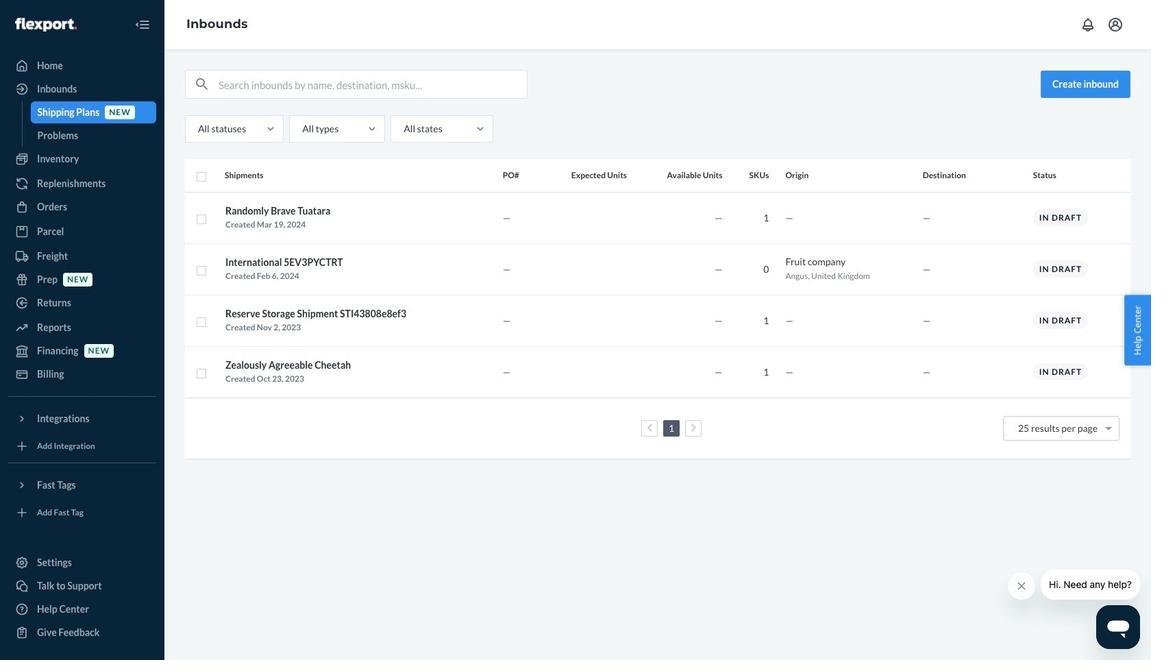 Task type: vqa. For each thing, say whether or not it's contained in the screenshot.
chevron left ICON
yes



Task type: locate. For each thing, give the bounding box(es) containing it.
0 vertical spatial square image
[[196, 172, 207, 182]]

2 vertical spatial square image
[[196, 368, 207, 379]]

0 vertical spatial square image
[[196, 214, 207, 225]]

option
[[1018, 422, 1098, 433]]

1 vertical spatial square image
[[196, 266, 207, 277]]

square image
[[196, 214, 207, 225], [196, 317, 207, 328]]

flexport logo image
[[15, 18, 77, 31]]

1 vertical spatial square image
[[196, 317, 207, 328]]

open account menu image
[[1108, 16, 1124, 33]]

square image
[[196, 172, 207, 182], [196, 266, 207, 277], [196, 368, 207, 379]]



Task type: describe. For each thing, give the bounding box(es) containing it.
2 square image from the top
[[196, 317, 207, 328]]

close navigation image
[[134, 16, 151, 33]]

chevron left image
[[647, 423, 653, 433]]

open notifications image
[[1080, 16, 1097, 33]]

chevron right image
[[691, 423, 697, 433]]

3 square image from the top
[[196, 368, 207, 379]]

1 square image from the top
[[196, 214, 207, 225]]

1 square image from the top
[[196, 172, 207, 182]]

2 square image from the top
[[196, 266, 207, 277]]

Search inbounds by name, destination, msku... text field
[[219, 71, 527, 98]]



